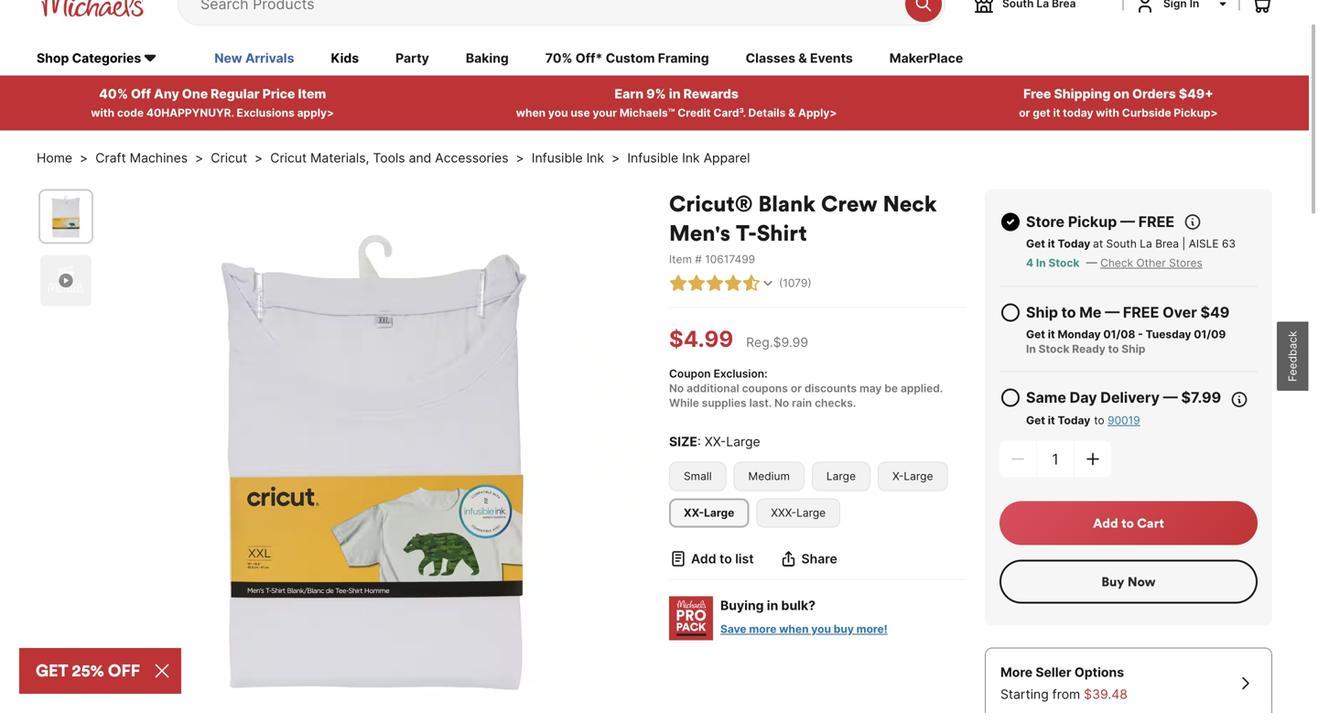 Task type: describe. For each thing, give the bounding box(es) containing it.
new arrivals
[[214, 51, 294, 66]]

:
[[698, 434, 701, 450]]

get for get it monday 01/08 - tuesday 01/09 in stock ready to ship
[[1026, 328, 1046, 341]]

cricut®
[[669, 190, 753, 218]]

when inside buying in bulk? save more when you buy more!
[[779, 623, 809, 636]]

coupon
[[669, 367, 711, 381]]

code
[[117, 106, 144, 120]]

— for me
[[1105, 304, 1120, 322]]

orders
[[1133, 86, 1176, 102]]

events
[[810, 51, 853, 66]]

buy
[[834, 623, 854, 636]]

classes & events
[[746, 51, 853, 66]]

ready
[[1072, 343, 1106, 356]]

9%
[[647, 86, 666, 102]]

same
[[1026, 389, 1067, 407]]

discounts
[[805, 382, 857, 395]]

Search Input field
[[201, 0, 896, 25]]

tabler image left add to list on the bottom of the page
[[669, 550, 688, 568]]

item inside 40% off any one regular price item with code 40happynuyr. exclusions apply>
[[298, 86, 326, 102]]

button to increment counter for number stepper image
[[1084, 450, 1102, 469]]

it inside free shipping on orders $49+ or get it today with curbside pickup>
[[1053, 106, 1061, 120]]

off*
[[576, 51, 603, 66]]

buy now
[[1102, 574, 1156, 590]]

tabler image left (
[[743, 274, 761, 293]]

70% off* custom framing
[[546, 51, 709, 66]]

applied.
[[901, 382, 943, 395]]

get it monday 01/08 - tuesday 01/09 in stock ready to ship
[[1026, 328, 1226, 356]]

2 infusible from the left
[[627, 150, 679, 166]]

39.48
[[1092, 687, 1128, 702]]

cricut® blank crew neck men's t-shirt item # 10617499
[[669, 190, 937, 266]]

day
[[1070, 389, 1097, 407]]

$7.99
[[1182, 389, 1222, 407]]

open samedaydelivery details modal image
[[1231, 391, 1249, 409]]

bulk?
[[782, 598, 816, 614]]

$49
[[1201, 304, 1230, 322]]

ship to me — free over $49
[[1026, 304, 1230, 322]]

item inside cricut® blank crew neck men's t-shirt item # 10617499
[[669, 253, 692, 266]]

$
[[1084, 687, 1092, 702]]

70% off* custom framing link
[[546, 49, 709, 69]]

me
[[1080, 304, 1102, 322]]

40% off any one regular price item with code 40happynuyr. exclusions apply>
[[91, 86, 334, 120]]

michaels™
[[620, 106, 675, 120]]

classes & events link
[[746, 49, 853, 69]]

4 > from the left
[[516, 150, 524, 166]]

2 > from the left
[[195, 150, 204, 166]]

tabler image up |
[[1184, 213, 1202, 231]]

ship inside get it monday 01/08 - tuesday 01/09 in stock ready to ship
[[1122, 343, 1146, 356]]

— up get it today at south la brea | aisle 63 at top
[[1121, 213, 1135, 231]]

or for coupon exclusion:
[[791, 382, 802, 395]]

large for xxx-large
[[797, 507, 826, 520]]

xx-large
[[684, 507, 735, 520]]

1 cricut from the left
[[211, 150, 247, 166]]

to for cart
[[1122, 515, 1134, 532]]

add to list button
[[669, 550, 754, 568]]

shirt
[[757, 219, 807, 247]]

get for get it today to 90019
[[1026, 414, 1046, 427]]

or for free shipping on orders $49+
[[1019, 106, 1030, 120]]

la
[[1140, 237, 1153, 251]]

x-
[[893, 470, 904, 483]]

t-
[[736, 219, 757, 247]]

pickup
[[1068, 213, 1117, 231]]

curbside
[[1122, 106, 1172, 120]]

it for get it today at south la brea | aisle 63
[[1048, 237, 1055, 251]]

tools
[[373, 150, 405, 166]]

last.
[[750, 397, 772, 410]]

0 vertical spatial &
[[799, 51, 807, 66]]

— for delivery
[[1164, 389, 1178, 407]]

40%
[[99, 86, 128, 102]]

infusible ink link
[[532, 149, 604, 167]]

free shipping on orders $49+ or get it today with curbside pickup>
[[1019, 86, 1218, 120]]

store
[[1026, 213, 1065, 231]]

0 vertical spatial free
[[1139, 213, 1175, 231]]

large down last.
[[726, 434, 761, 450]]

it for get it monday 01/08 - tuesday 01/09 in stock ready to ship
[[1048, 328, 1055, 341]]

exclusions
[[237, 106, 295, 120]]

size : xx-large
[[669, 434, 761, 450]]

tabler image down #
[[688, 274, 706, 293]]

large left 'x-' on the right bottom
[[827, 470, 856, 483]]

in inside earn 9% in rewards when you use your michaels™ credit card³. details & apply>
[[669, 86, 681, 102]]

today for at
[[1058, 237, 1091, 251]]

buying
[[721, 598, 764, 614]]

details
[[749, 106, 786, 120]]

cricut link
[[211, 149, 247, 167]]

check
[[1101, 257, 1134, 270]]

home > craft machines > cricut > cricut materials, tools and accessories > infusible ink > infusible ink apparel
[[37, 150, 750, 166]]

makerplace link
[[890, 49, 963, 69]]

large for xx-large
[[704, 507, 735, 520]]

1 vertical spatial free
[[1123, 304, 1159, 322]]

price
[[262, 86, 295, 102]]

add for add to list
[[691, 551, 717, 567]]

buy
[[1102, 574, 1125, 590]]

custom
[[606, 51, 655, 66]]

and
[[409, 150, 432, 166]]

men's
[[669, 219, 731, 247]]

to for list
[[720, 551, 732, 567]]

kids
[[331, 51, 359, 66]]

search button image
[[915, 0, 933, 13]]

— for stock
[[1087, 257, 1098, 270]]

small
[[684, 470, 712, 483]]

add to cart
[[1093, 515, 1165, 532]]

home link
[[37, 149, 72, 167]]

more
[[1001, 665, 1033, 680]]

get for get it today at south la brea | aisle 63
[[1026, 237, 1046, 251]]

share button
[[780, 550, 838, 568]]

party
[[396, 51, 429, 66]]

south
[[1107, 237, 1137, 251]]

earn 9% in rewards when you use your michaels™ credit card³. details & apply>
[[516, 86, 837, 120]]

to left 90019 link
[[1094, 414, 1105, 427]]

shop categories
[[37, 51, 141, 66]]

stores
[[1169, 257, 1203, 270]]

baking
[[466, 51, 509, 66]]

on
[[1114, 86, 1130, 102]]

buying in bulk? save more when you buy more!
[[721, 598, 888, 636]]

-
[[1138, 328, 1143, 341]]



Task type: vqa. For each thing, say whether or not it's contained in the screenshot.
Carts
no



Task type: locate. For each thing, give the bounding box(es) containing it.
regular
[[211, 86, 260, 102]]

1 horizontal spatial &
[[799, 51, 807, 66]]

tabler image
[[669, 274, 688, 293], [706, 274, 724, 293], [761, 276, 776, 291], [1000, 387, 1022, 409], [669, 550, 688, 568]]

free up the -
[[1123, 304, 1159, 322]]

0 vertical spatial today
[[1058, 237, 1091, 251]]

from
[[1053, 687, 1081, 702]]

0 vertical spatial add
[[1093, 515, 1119, 532]]

0 horizontal spatial infusible
[[532, 150, 583, 166]]

0 horizontal spatial cricut
[[211, 150, 247, 166]]

large up share dropdown button
[[797, 507, 826, 520]]

1 horizontal spatial item
[[669, 253, 692, 266]]

other
[[1137, 257, 1166, 270]]

add left "cart"
[[1093, 515, 1119, 532]]

tabler image left (
[[761, 276, 776, 291]]

get
[[1033, 106, 1051, 120]]

0 horizontal spatial or
[[791, 382, 802, 395]]

infusible down michaels™ at the top
[[627, 150, 679, 166]]

1 vertical spatial when
[[779, 623, 809, 636]]

any
[[154, 86, 179, 102]]

shipping
[[1054, 86, 1111, 102]]

large down applied.
[[904, 470, 933, 483]]

1 vertical spatial no
[[775, 397, 789, 410]]

0 horizontal spatial when
[[516, 106, 546, 120]]

tabler image left "same"
[[1000, 387, 1022, 409]]

when left use
[[516, 106, 546, 120]]

apply>
[[798, 106, 837, 120]]

it right get
[[1053, 106, 1061, 120]]

0 vertical spatial in
[[669, 86, 681, 102]]

1 vertical spatial stock
[[1039, 343, 1070, 356]]

or left get
[[1019, 106, 1030, 120]]

x-large
[[893, 470, 933, 483]]

tabler image down 10617499
[[706, 274, 724, 293]]

it for get it today to 90019
[[1048, 414, 1055, 427]]

xx- down small
[[684, 507, 704, 520]]

ship
[[1026, 304, 1058, 322], [1122, 343, 1146, 356]]

ship up monday
[[1026, 304, 1058, 322]]

home
[[37, 150, 72, 166]]

to left me
[[1062, 304, 1076, 322]]

1 vertical spatial in
[[767, 598, 779, 614]]

1 horizontal spatial when
[[779, 623, 809, 636]]

with down the 40% in the left of the page
[[91, 106, 115, 120]]

tuesday
[[1146, 328, 1192, 341]]

0 horizontal spatial cricut&#xae; blank crew neck men&#x27;s t-shirt image
[[40, 191, 92, 242]]

> left infusible ink link
[[516, 150, 524, 166]]

coupon exclusion: no additional coupons or discounts may be applied. while supplies last. no rain checks.
[[669, 367, 943, 410]]

craft
[[95, 150, 126, 166]]

3 > from the left
[[255, 150, 263, 166]]

0 vertical spatial no
[[669, 382, 684, 395]]

in up more
[[767, 598, 779, 614]]

tabler image
[[1184, 213, 1202, 231], [688, 274, 706, 293], [724, 274, 743, 293], [743, 274, 761, 293], [1000, 302, 1022, 324]]

1 with from the left
[[91, 106, 115, 120]]

in inside buying in bulk? save more when you buy more!
[[767, 598, 779, 614]]

0 vertical spatial when
[[516, 106, 546, 120]]

add inside dropdown button
[[691, 551, 717, 567]]

cricut materials, tools and accessories link
[[270, 149, 509, 167]]

1 ink from the left
[[587, 150, 604, 166]]

today
[[1063, 106, 1094, 120]]

1 today from the top
[[1058, 237, 1091, 251]]

& inside earn 9% in rewards when you use your michaels™ credit card³. details & apply>
[[788, 106, 796, 120]]

infusible
[[532, 150, 583, 166], [627, 150, 679, 166]]

to down 01/08 at right
[[1108, 343, 1119, 356]]

2 with from the left
[[1096, 106, 1120, 120]]

to for me
[[1062, 304, 1076, 322]]

more seller options starting from $ 39.48
[[1001, 665, 1128, 702]]

cricut&#xae; blank crew neck men&#x27;s t-shirt image
[[101, 189, 651, 713], [40, 191, 92, 242]]

1 horizontal spatial you
[[812, 623, 831, 636]]

2 ink from the left
[[682, 150, 700, 166]]

to left list at right bottom
[[720, 551, 732, 567]]

infusible ink apparel link
[[627, 149, 750, 167]]

it left monday
[[1048, 328, 1055, 341]]

additional
[[687, 382, 739, 395]]

1 horizontal spatial cricut&#xae; blank crew neck men&#x27;s t-shirt image
[[101, 189, 651, 713]]

0 horizontal spatial in
[[669, 86, 681, 102]]

with inside free shipping on orders $49+ or get it today with curbside pickup>
[[1096, 106, 1120, 120]]

1 horizontal spatial add
[[1093, 515, 1119, 532]]

0 vertical spatial ship
[[1026, 304, 1058, 322]]

tabler image down 10617499
[[724, 274, 743, 293]]

ink left the apparel
[[682, 150, 700, 166]]

ship down the -
[[1122, 343, 1146, 356]]

1 vertical spatial ship
[[1122, 343, 1146, 356]]

> right the cricut link
[[255, 150, 263, 166]]

in up "same"
[[1026, 343, 1036, 356]]

you left buy
[[812, 623, 831, 636]]

categories
[[72, 51, 141, 66]]

it down store
[[1048, 237, 1055, 251]]

classes
[[746, 51, 796, 66]]

medium
[[749, 470, 790, 483]]

save more when you buy more! link
[[721, 623, 888, 636]]

cart
[[1137, 515, 1165, 532]]

> left "craft" on the top left of the page
[[80, 150, 88, 166]]

1 horizontal spatial or
[[1019, 106, 1030, 120]]

no
[[669, 382, 684, 395], [775, 397, 789, 410]]

cricut down 40% off any one regular price item with code 40happynuyr. exclusions apply>
[[211, 150, 247, 166]]

1 vertical spatial you
[[812, 623, 831, 636]]

(
[[779, 277, 783, 290]]

stock right 4
[[1049, 257, 1080, 270]]

2 today from the top
[[1058, 414, 1091, 427]]

> left the cricut link
[[195, 150, 204, 166]]

use
[[571, 106, 590, 120]]

new
[[214, 51, 242, 66]]

63
[[1222, 237, 1236, 251]]

in inside get it monday 01/08 - tuesday 01/09 in stock ready to ship
[[1026, 343, 1036, 356]]

same day delivery — $7.99
[[1026, 389, 1222, 407]]

1 > from the left
[[80, 150, 88, 166]]

size
[[669, 434, 698, 450]]

#
[[695, 253, 702, 266]]

1 vertical spatial get
[[1026, 328, 1046, 341]]

rain
[[792, 397, 812, 410]]

1 horizontal spatial in
[[767, 598, 779, 614]]

large down small
[[704, 507, 735, 520]]

today down day
[[1058, 414, 1091, 427]]

1 vertical spatial or
[[791, 382, 802, 395]]

1 vertical spatial xx-
[[684, 507, 704, 520]]

90019 link
[[1108, 414, 1141, 427]]

0 horizontal spatial no
[[669, 382, 684, 395]]

checks.
[[815, 397, 856, 410]]

0 horizontal spatial &
[[788, 106, 796, 120]]

— left $7.99
[[1164, 389, 1178, 407]]

reg.$9.99
[[746, 335, 809, 350]]

0 horizontal spatial you
[[548, 106, 568, 120]]

when inside earn 9% in rewards when you use your michaels™ credit card³. details & apply>
[[516, 106, 546, 120]]

crew
[[821, 190, 878, 218]]

0 vertical spatial xx-
[[705, 434, 726, 450]]

get down "same"
[[1026, 414, 1046, 427]]

delivery
[[1101, 389, 1160, 407]]

or inside 'coupon exclusion: no additional coupons or discounts may be applied. while supplies last. no rain checks.'
[[791, 382, 802, 395]]

& left events
[[799, 51, 807, 66]]

when down the bulk?
[[779, 623, 809, 636]]

or inside free shipping on orders $49+ or get it today with curbside pickup>
[[1019, 106, 1030, 120]]

add to cart button
[[1000, 501, 1258, 545]]

0 vertical spatial item
[[298, 86, 326, 102]]

get inside get it monday 01/08 - tuesday 01/09 in stock ready to ship
[[1026, 328, 1046, 341]]

2 vertical spatial get
[[1026, 414, 1046, 427]]

0 vertical spatial in
[[1036, 257, 1046, 270]]

infusible down use
[[532, 150, 583, 166]]

1 vertical spatial today
[[1058, 414, 1091, 427]]

4
[[1026, 257, 1034, 270]]

pickup>
[[1174, 106, 1218, 120]]

1 horizontal spatial infusible
[[627, 150, 679, 166]]

add inside button
[[1093, 515, 1119, 532]]

1 vertical spatial item
[[669, 253, 692, 266]]

xx- right :
[[705, 434, 726, 450]]

seller
[[1036, 665, 1072, 680]]

1 horizontal spatial cricut
[[270, 150, 307, 166]]

makerplace
[[890, 51, 963, 66]]

)
[[808, 277, 812, 290]]

now
[[1128, 574, 1156, 590]]

$4.99
[[669, 326, 734, 353]]

0 horizontal spatial ship
[[1026, 304, 1058, 322]]

1 vertical spatial in
[[1026, 343, 1036, 356]]

materials,
[[310, 150, 369, 166]]

framing
[[658, 51, 709, 66]]

get it today to 90019
[[1026, 414, 1141, 427]]

new arrivals link
[[214, 49, 294, 69]]

your
[[593, 106, 617, 120]]

shop categories link
[[37, 49, 178, 69]]

0 vertical spatial stock
[[1049, 257, 1080, 270]]

Number Stepper text field
[[1037, 441, 1074, 478]]

10617499
[[705, 253, 756, 266]]

tabler image down men's
[[669, 274, 688, 293]]

while
[[669, 397, 699, 410]]

free up la
[[1139, 213, 1175, 231]]

arrivals
[[245, 51, 294, 66]]

coupons
[[742, 382, 788, 395]]

1 infusible from the left
[[532, 150, 583, 166]]

— right me
[[1105, 304, 1120, 322]]

kids link
[[331, 49, 359, 69]]

0 horizontal spatial add
[[691, 551, 717, 567]]

&
[[799, 51, 807, 66], [788, 106, 796, 120]]

today
[[1058, 237, 1091, 251], [1058, 414, 1091, 427]]

0 vertical spatial you
[[548, 106, 568, 120]]

it down "same"
[[1048, 414, 1055, 427]]

you left use
[[548, 106, 568, 120]]

1 vertical spatial &
[[788, 106, 796, 120]]

add left list at right bottom
[[691, 551, 717, 567]]

0 horizontal spatial item
[[298, 86, 326, 102]]

5 > from the left
[[612, 150, 620, 166]]

90019
[[1108, 414, 1141, 427]]

& right details
[[788, 106, 796, 120]]

0 vertical spatial or
[[1019, 106, 1030, 120]]

40happynuyr.
[[146, 106, 234, 120]]

— down at
[[1087, 257, 1098, 270]]

today left at
[[1058, 237, 1091, 251]]

it
[[1053, 106, 1061, 120], [1048, 237, 1055, 251], [1048, 328, 1055, 341], [1048, 414, 1055, 427]]

in right 9%
[[669, 86, 681, 102]]

ink down your
[[587, 150, 604, 166]]

1 horizontal spatial ship
[[1122, 343, 1146, 356]]

over
[[1163, 304, 1197, 322]]

to inside get it monday 01/08 - tuesday 01/09 in stock ready to ship
[[1108, 343, 1119, 356]]

0 horizontal spatial ink
[[587, 150, 604, 166]]

1 horizontal spatial with
[[1096, 106, 1120, 120]]

get up 4
[[1026, 237, 1046, 251]]

0 horizontal spatial with
[[91, 106, 115, 120]]

stock down monday
[[1039, 343, 1070, 356]]

or up the rain
[[791, 382, 802, 395]]

may
[[860, 382, 882, 395]]

card³.
[[714, 106, 746, 120]]

off
[[131, 86, 151, 102]]

get left monday
[[1026, 328, 1046, 341]]

free
[[1024, 86, 1052, 102]]

tabler image left me
[[1000, 302, 1022, 324]]

credit
[[678, 106, 711, 120]]

1 horizontal spatial ink
[[682, 150, 700, 166]]

to inside 'add to cart' button
[[1122, 515, 1134, 532]]

item left #
[[669, 253, 692, 266]]

1 horizontal spatial no
[[775, 397, 789, 410]]

you inside earn 9% in rewards when you use your michaels™ credit card³. details & apply>
[[548, 106, 568, 120]]

item up apply>
[[298, 86, 326, 102]]

it inside get it monday 01/08 - tuesday 01/09 in stock ready to ship
[[1048, 328, 1055, 341]]

> down your
[[612, 150, 620, 166]]

1079
[[783, 277, 808, 290]]

in right 4
[[1036, 257, 1046, 270]]

stock inside get it monday 01/08 - tuesday 01/09 in stock ready to ship
[[1039, 343, 1070, 356]]

supplies
[[702, 397, 747, 410]]

1 get from the top
[[1026, 237, 1046, 251]]

to
[[1062, 304, 1076, 322], [1108, 343, 1119, 356], [1094, 414, 1105, 427], [1122, 515, 1134, 532], [720, 551, 732, 567]]

options
[[1075, 665, 1124, 680]]

today for to
[[1058, 414, 1091, 427]]

large for x-large
[[904, 470, 933, 483]]

get it today at south la brea | aisle 63
[[1026, 237, 1236, 251]]

with inside 40% off any one regular price item with code 40happynuyr. exclusions apply>
[[91, 106, 115, 120]]

no left the rain
[[775, 397, 789, 410]]

add for add to cart
[[1093, 515, 1119, 532]]

cricut down exclusions
[[270, 150, 307, 166]]

party link
[[396, 49, 429, 69]]

xx-
[[705, 434, 726, 450], [684, 507, 704, 520]]

to inside add to list dropdown button
[[720, 551, 732, 567]]

1 vertical spatial add
[[691, 551, 717, 567]]

to left "cart"
[[1122, 515, 1134, 532]]

share
[[802, 551, 838, 567]]

0 vertical spatial get
[[1026, 237, 1046, 251]]

2 cricut from the left
[[270, 150, 307, 166]]

earn
[[615, 86, 644, 102]]

3 get from the top
[[1026, 414, 1046, 427]]

no up while
[[669, 382, 684, 395]]

2 get from the top
[[1026, 328, 1046, 341]]

01/08
[[1104, 328, 1136, 341]]

with down on
[[1096, 106, 1120, 120]]

you inside buying in bulk? save more when you buy more!
[[812, 623, 831, 636]]



